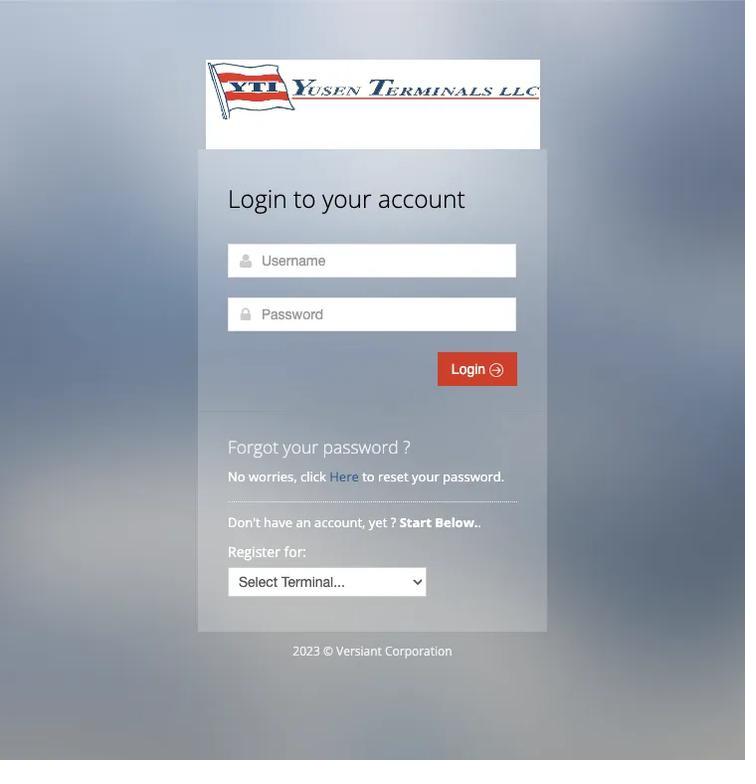 Task type: locate. For each thing, give the bounding box(es) containing it.
? up reset
[[403, 435, 411, 459]]

2 vertical spatial your
[[412, 468, 440, 486]]

?
[[403, 435, 411, 459], [391, 514, 397, 532]]

Password password field
[[228, 298, 517, 332]]

start
[[400, 514, 432, 532]]

to inside forgot your password ? no worries, click here to reset your password.
[[363, 468, 375, 486]]

2 horizontal spatial your
[[412, 468, 440, 486]]

to
[[294, 182, 316, 215], [363, 468, 375, 486]]

here
[[330, 468, 359, 486]]

0 horizontal spatial to
[[294, 182, 316, 215]]

0 horizontal spatial login
[[228, 182, 287, 215]]

your up the username text box at the top of the page
[[323, 182, 372, 215]]

to right here link
[[363, 468, 375, 486]]

don't have an account, yet ? start below. .
[[228, 514, 485, 532]]

swapright image
[[490, 363, 504, 377]]

your right reset
[[412, 468, 440, 486]]

login
[[228, 182, 287, 215], [452, 361, 490, 377]]

1 vertical spatial login
[[452, 361, 490, 377]]

©
[[323, 643, 333, 660]]

yet
[[369, 514, 388, 532]]

your
[[323, 182, 372, 215], [283, 435, 319, 459], [412, 468, 440, 486]]

below.
[[435, 514, 478, 532]]

? right yet
[[391, 514, 397, 532]]

1 vertical spatial ?
[[391, 514, 397, 532]]

1 horizontal spatial to
[[363, 468, 375, 486]]

login inside button
[[452, 361, 490, 377]]

1 horizontal spatial your
[[323, 182, 372, 215]]

lock image
[[238, 307, 254, 323]]

1 vertical spatial to
[[363, 468, 375, 486]]

1 horizontal spatial ?
[[403, 435, 411, 459]]

0 horizontal spatial ?
[[391, 514, 397, 532]]

your up click
[[283, 435, 319, 459]]

forgot your password ? no worries, click here to reset your password.
[[228, 435, 505, 486]]

0 vertical spatial login
[[228, 182, 287, 215]]

0 vertical spatial to
[[294, 182, 316, 215]]

account
[[378, 182, 466, 215]]

1 horizontal spatial login
[[452, 361, 490, 377]]

0 horizontal spatial your
[[283, 435, 319, 459]]

click
[[301, 468, 326, 486]]

to up the username text box at the top of the page
[[294, 182, 316, 215]]

0 vertical spatial ?
[[403, 435, 411, 459]]



Task type: vqa. For each thing, say whether or not it's contained in the screenshot.
and
no



Task type: describe. For each thing, give the bounding box(es) containing it.
login for login
[[452, 361, 490, 377]]

password.
[[443, 468, 505, 486]]

1 vertical spatial your
[[283, 435, 319, 459]]

don't
[[228, 514, 261, 532]]

login for login to your account
[[228, 182, 287, 215]]

password
[[323, 435, 399, 459]]

account,
[[315, 514, 366, 532]]

for:
[[284, 543, 307, 562]]

have
[[264, 514, 293, 532]]

register
[[228, 543, 281, 562]]

forgot
[[228, 435, 279, 459]]

2023
[[293, 643, 320, 660]]

user image
[[238, 253, 254, 269]]

here link
[[330, 468, 359, 486]]

2023 © versiant corporation
[[293, 643, 453, 660]]

? inside forgot your password ? no worries, click here to reset your password.
[[403, 435, 411, 459]]

no
[[228, 468, 246, 486]]

worries,
[[249, 468, 297, 486]]

login to your account
[[228, 182, 466, 215]]

0 vertical spatial your
[[323, 182, 372, 215]]

reset
[[378, 468, 409, 486]]

login button
[[438, 352, 518, 386]]

versiant
[[337, 643, 382, 660]]

Username text field
[[228, 244, 517, 278]]

an
[[296, 514, 311, 532]]

.
[[478, 514, 482, 532]]

register for:
[[228, 543, 307, 562]]

corporation
[[385, 643, 453, 660]]



